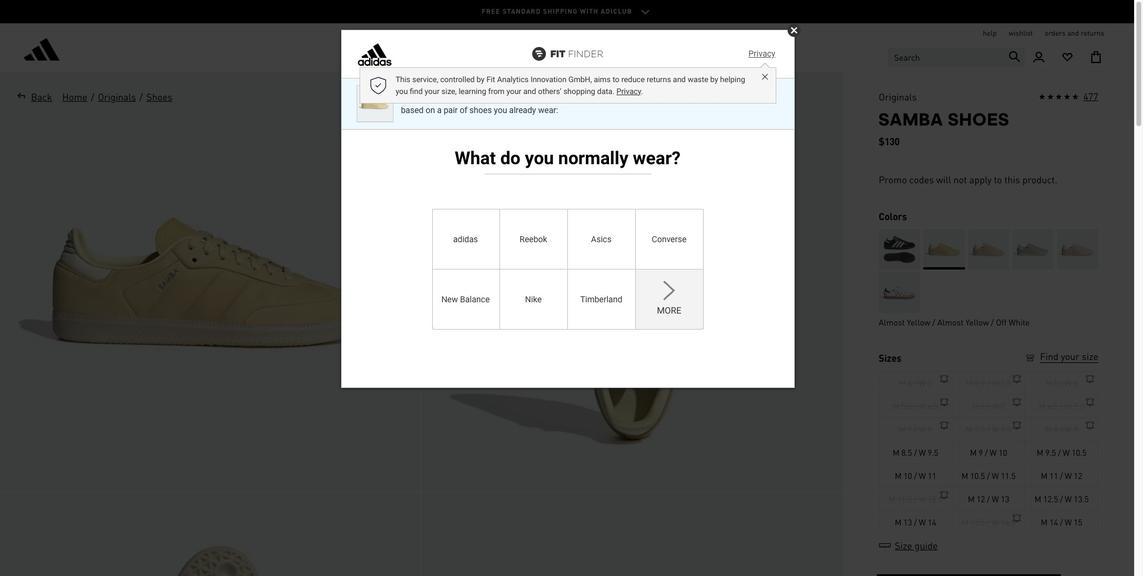 Task type: describe. For each thing, give the bounding box(es) containing it.
waste
[[688, 74, 709, 85]]

product color: core black / cloud white / core black image
[[879, 229, 921, 270]]

find your size
[[1041, 350, 1099, 363]]

m 6 / w 7 button
[[953, 394, 1026, 418]]

with
[[580, 7, 599, 15]]

m for m 14 / w 15
[[1041, 517, 1048, 528]]

5 inside "m 4 / w 5" button
[[928, 378, 932, 388]]

1 almost from the left
[[879, 317, 905, 328]]

/ for m 4 / w 5
[[914, 378, 917, 388]]

m 9.5 / w 10.5
[[1037, 447, 1087, 458]]

/ for m 13.5 / w 14.5
[[987, 517, 990, 528]]

promo codes will not apply to this product.
[[879, 173, 1058, 186]]

m 10 / w 11 button
[[880, 464, 953, 488]]

product color: cloud white / lucid blue s23 / gum image
[[879, 273, 921, 313]]

0 horizontal spatial 10
[[904, 471, 912, 481]]

Converse radio
[[635, 209, 704, 270]]

m for m 6.5 / w 7.5
[[1039, 401, 1046, 412]]

size for a
[[423, 92, 437, 103]]

this service, controlled by fit analytics innovation gmbh, aims to reduce returns and waste by helping you find your size, learning from your and others' shopping data.
[[396, 74, 746, 96]]

14 inside button
[[1050, 517, 1059, 528]]

m 12.5 / w 13.5
[[1035, 494, 1089, 505]]

m 13 / w 14 button
[[880, 510, 953, 534]]

back
[[31, 91, 52, 103]]

2 by from the left
[[711, 74, 719, 85]]

size guide
[[895, 540, 938, 552]]

1 horizontal spatial your
[[507, 85, 522, 96]]

innovation
[[531, 74, 567, 85]]

you inside get a size recommendation for adidas official based on a pair of shoes you already wear:
[[494, 104, 507, 115]]

find
[[410, 85, 423, 96]]

/ for m 8 / w 9
[[1060, 424, 1063, 435]]

from
[[488, 85, 505, 96]]

will
[[937, 173, 952, 186]]

guide
[[915, 540, 938, 552]]

shoes inside samba shoes $130
[[948, 109, 1010, 130]]

m for m 8 / w 9
[[1046, 424, 1052, 435]]

/ for m 14 / w 15
[[1060, 517, 1063, 528]]

New Balance radio
[[432, 269, 500, 330]]

m 11 / w 12
[[1041, 471, 1083, 481]]

1 8 from the left
[[928, 424, 932, 435]]

converse
[[652, 233, 687, 244]]

m 5 / w 6
[[1046, 378, 1079, 388]]

find your size image
[[1025, 353, 1036, 364]]

m for m 5 / w 6
[[1046, 378, 1052, 388]]

home
[[62, 91, 87, 103]]

15
[[1074, 517, 1083, 528]]

recommendation
[[439, 92, 503, 103]]

what do you normally wear?
[[455, 146, 681, 169]]

privacy link
[[617, 85, 641, 96]]

m for m 4 / w 5
[[899, 378, 906, 388]]

0 vertical spatial 8.5
[[1001, 424, 1012, 435]]

home link
[[62, 90, 88, 104]]

off
[[996, 317, 1007, 328]]

m 4 / w 5
[[899, 378, 932, 388]]

orders
[[1045, 29, 1066, 38]]

5.5 inside 'button'
[[902, 401, 912, 412]]

originals link
[[97, 90, 137, 104]]

privacy button
[[749, 43, 778, 64]]

1 horizontal spatial returns
[[1081, 29, 1105, 38]]

find your size button
[[1025, 350, 1099, 365]]

/ for m 5.5 / w 6.5
[[914, 401, 917, 412]]

w for 5
[[919, 378, 926, 388]]

m 5.5 / w 6.5 button
[[880, 394, 953, 418]]

Select from more brands radio
[[635, 269, 704, 330]]

wishlist
[[1009, 29, 1033, 38]]

$130
[[879, 135, 900, 148]]

m 10 / w 11
[[895, 471, 937, 481]]

product color: sand strata / sand strata / off white image
[[968, 229, 1010, 270]]

2 8 from the left
[[1054, 424, 1059, 435]]

477
[[1084, 90, 1099, 102]]

/ for m 4.5 / w 5.5
[[987, 378, 990, 388]]

almost yellow / almost yellow / off white
[[879, 317, 1030, 328]]

learning
[[459, 85, 486, 96]]

/ for m 13 / w 14
[[914, 517, 917, 528]]

m for m 9.5 / w 10.5
[[1037, 447, 1044, 458]]

w for 12.5
[[919, 494, 926, 505]]

1 vertical spatial 8.5
[[902, 447, 912, 458]]

1 originals from the left
[[98, 91, 136, 103]]

m 10.5 / w 11.5
[[962, 471, 1016, 481]]

timberland more
[[581, 293, 682, 316]]

1 horizontal spatial a
[[437, 104, 442, 115]]

others'
[[538, 85, 562, 96]]

not
[[954, 173, 967, 186]]

m 5 / w 6 button
[[1026, 371, 1099, 395]]

2 originals from the left
[[879, 91, 917, 103]]

m 12.5 / w 13.5 button
[[1026, 487, 1099, 511]]

m for m 9 / w 10
[[970, 447, 977, 458]]

m 8 / w 9
[[1046, 424, 1079, 435]]

w for 10.5
[[1063, 447, 1070, 458]]

m 14 / w 15
[[1041, 517, 1083, 528]]

what
[[455, 146, 496, 169]]

7 inside m 7 / w 8 button
[[908, 424, 912, 435]]

6.5 inside button
[[1048, 401, 1059, 412]]

7 inside m 6 / w 7 button
[[1001, 401, 1005, 412]]

2 almost from the left
[[938, 317, 964, 328]]

1 12.5 from the left
[[928, 494, 943, 505]]

this
[[396, 74, 411, 85]]

free
[[482, 7, 501, 15]]

m 13 / w 14
[[895, 517, 937, 528]]

adidas
[[517, 92, 543, 103]]

m 13.5 / w 14.5 button
[[953, 510, 1026, 534]]

Asics radio
[[567, 209, 636, 270]]

adidas radio
[[432, 209, 500, 270]]

w for 15
[[1065, 517, 1072, 528]]

0 horizontal spatial a
[[416, 92, 421, 103]]

m for m 10 / w 11
[[895, 471, 902, 481]]

1 horizontal spatial to
[[994, 173, 1003, 186]]

0 vertical spatial 10
[[999, 447, 1008, 458]]

m for m 11 / w 12
[[1041, 471, 1048, 481]]

nike
[[525, 293, 542, 305]]

4.5
[[975, 378, 985, 388]]

m 11.5 / w 12.5
[[889, 494, 943, 505]]

shoes link
[[146, 90, 173, 104]]

6 inside button
[[981, 401, 985, 412]]

gmbh,
[[569, 74, 592, 85]]

0 vertical spatial and
[[1068, 29, 1080, 38]]

14 inside button
[[928, 517, 937, 528]]

m for m 7.5 / w 8.5
[[966, 424, 973, 435]]

adiclub
[[601, 7, 632, 15]]

m for m 6 / w 7
[[973, 401, 979, 412]]

orders and returns link
[[1045, 29, 1105, 38]]

data.
[[597, 85, 615, 96]]

7.5 inside m 7.5 / w 8.5 button
[[975, 424, 985, 435]]

service,
[[412, 74, 439, 85]]

12 inside m 11 / w 12 button
[[1074, 471, 1083, 481]]

reebok
[[520, 233, 547, 244]]

5 inside m 5 / w 6 button
[[1054, 378, 1059, 388]]

Nike radio
[[499, 269, 568, 330]]

get a size recommendation for adidas official based on a pair of shoes you already wear:
[[401, 92, 571, 115]]

m 11.5 / w 12.5 button
[[880, 487, 953, 511]]

fit
[[487, 74, 495, 85]]

10.5 inside button
[[1072, 447, 1087, 458]]

product color: almost yellow / almost yellow / off white image
[[924, 229, 965, 270]]

m for m 4.5 / w 5.5
[[966, 378, 973, 388]]

/ for m 9 / w 10
[[985, 447, 988, 458]]

official
[[545, 92, 571, 103]]

11 inside button
[[928, 471, 937, 481]]

2 yellow from the left
[[966, 317, 989, 328]]

controlled
[[440, 74, 475, 85]]

asics
[[591, 233, 612, 244]]

size
[[895, 540, 913, 552]]

timberland
[[581, 293, 623, 305]]

find
[[1041, 350, 1059, 363]]

what do you normally wear? dialog
[[0, 0, 1135, 577]]

balance
[[460, 293, 490, 305]]

0 horizontal spatial 11.5
[[898, 494, 912, 505]]

product color: wonder quartz / wonder quartz / off white image
[[1057, 229, 1099, 270]]

w for 13.5
[[1065, 494, 1072, 505]]

w for 8.5
[[992, 424, 999, 435]]

/ for m 5 / w 6
[[1060, 378, 1063, 388]]

1 by from the left
[[477, 74, 485, 85]]

do
[[501, 146, 521, 169]]

samba
[[879, 109, 944, 130]]

0 horizontal spatial your
[[425, 85, 440, 96]]

m for m 5.5 / w 6.5
[[893, 401, 900, 412]]

0 horizontal spatial shoes
[[147, 91, 172, 103]]



Task type: locate. For each thing, give the bounding box(es) containing it.
0 horizontal spatial 8
[[928, 424, 932, 435]]

m up m 10.5 / w 11.5
[[970, 447, 977, 458]]

m 13.5 / w 14.5
[[962, 517, 1016, 528]]

7.5 down m 6 / w 7
[[975, 424, 985, 435]]

product.
[[1023, 173, 1058, 186]]

0 horizontal spatial 9
[[979, 447, 983, 458]]

yellow samba shoes image
[[0, 72, 421, 493], [422, 72, 843, 493], [0, 494, 421, 577], [422, 494, 843, 577]]

1 vertical spatial returns
[[647, 74, 671, 85]]

1 horizontal spatial 9.5
[[1046, 447, 1056, 458]]

1 vertical spatial 7.5
[[975, 424, 985, 435]]

1 vertical spatial 13.5
[[971, 517, 985, 528]]

pair
[[444, 104, 458, 115]]

0 vertical spatial 13
[[1001, 494, 1010, 505]]

1 horizontal spatial 5.5
[[1001, 378, 1012, 388]]

1 vertical spatial you
[[494, 104, 507, 115]]

7 down m 4.5 / w 5.5 button
[[1001, 401, 1005, 412]]

m for m 12 / w 13
[[968, 494, 975, 505]]

you inside this service, controlled by fit analytics innovation gmbh, aims to reduce returns and waste by helping you find your size, learning from your and others' shopping data.
[[396, 85, 408, 96]]

m 8 / w 9 button
[[1026, 418, 1099, 441]]

1 horizontal spatial 14
[[1050, 517, 1059, 528]]

0 horizontal spatial you
[[396, 85, 408, 96]]

5.5 down 4
[[902, 401, 912, 412]]

w for 11.5
[[992, 471, 999, 481]]

w up m 8.5 / w 9.5 button
[[919, 424, 926, 435]]

1 vertical spatial 9
[[979, 447, 983, 458]]

1 horizontal spatial 8.5
[[1001, 424, 1012, 435]]

9 up m 10.5 / w 11.5
[[979, 447, 983, 458]]

4
[[908, 378, 912, 388]]

0 horizontal spatial 6.5
[[928, 401, 939, 412]]

1 horizontal spatial 9
[[1074, 424, 1079, 435]]

/ for m 6 / w 7
[[987, 401, 990, 412]]

a right "get"
[[416, 92, 421, 103]]

to left this on the right top of the page
[[994, 173, 1003, 186]]

1 horizontal spatial yellow
[[966, 317, 989, 328]]

w for 9.5
[[919, 447, 926, 458]]

9.5 inside button
[[1046, 447, 1056, 458]]

1 vertical spatial size
[[1082, 350, 1099, 363]]

0 horizontal spatial 11
[[928, 471, 937, 481]]

0 vertical spatial 9
[[1074, 424, 1079, 435]]

1 horizontal spatial 6
[[1074, 378, 1079, 388]]

w up m 9.5 / w 10.5 button
[[1065, 424, 1072, 435]]

m for m 12.5 / w 13.5
[[1035, 494, 1042, 505]]

w for 6
[[1065, 378, 1072, 388]]

m for m 8.5 / w 9.5
[[893, 447, 900, 458]]

/ for m 9.5 / w 10.5
[[1058, 447, 1061, 458]]

w for 8
[[919, 424, 926, 435]]

samba shoes $130
[[879, 109, 1010, 148]]

1 vertical spatial 11.5
[[898, 494, 912, 505]]

almost left off
[[938, 317, 964, 328]]

your down service,
[[425, 85, 440, 96]]

11 inside button
[[1050, 471, 1059, 481]]

w left 14.5
[[992, 517, 999, 528]]

w for 5.5
[[992, 378, 999, 388]]

m for m 11.5 / w 12.5
[[889, 494, 896, 505]]

0 vertical spatial returns
[[1081, 29, 1105, 38]]

1 horizontal spatial almost
[[938, 317, 964, 328]]

0 horizontal spatial 10.5
[[971, 471, 985, 481]]

5 right 4
[[928, 378, 932, 388]]

m 5.5 / w 6.5
[[893, 401, 939, 412]]

size up m 5 / w 6 button
[[1082, 350, 1099, 363]]

w down m 4.5 / w 5.5 button
[[992, 401, 999, 412]]

m 4 / w 5 button
[[880, 371, 953, 395]]

/ for m 7 / w 8
[[914, 424, 917, 435]]

/ for m 6.5 / w 7.5
[[1060, 401, 1063, 412]]

w down m 9 / w 10 button
[[992, 471, 999, 481]]

w down m 7.5 / w 8.5 button
[[990, 447, 997, 458]]

1 vertical spatial 10
[[904, 471, 912, 481]]

0 horizontal spatial to
[[613, 74, 620, 85]]

shipping
[[543, 7, 578, 15]]

0 horizontal spatial privacy
[[617, 85, 641, 96]]

1 vertical spatial 10.5
[[971, 471, 985, 481]]

w for 7.5
[[1065, 401, 1072, 412]]

originals up samba
[[879, 91, 917, 103]]

1 vertical spatial to
[[994, 173, 1003, 186]]

1 vertical spatial shoes
[[948, 109, 1010, 130]]

more
[[657, 304, 682, 316]]

Reebok radio
[[499, 209, 568, 270]]

1 14 from the left
[[928, 517, 937, 528]]

privacy for privacy
[[749, 48, 776, 59]]

2 12.5 from the left
[[1044, 494, 1059, 505]]

help
[[983, 29, 997, 38]]

0 horizontal spatial 13
[[904, 517, 912, 528]]

/ for m 12 / w 13
[[987, 494, 990, 505]]

0 horizontal spatial 5.5
[[902, 401, 912, 412]]

adidas
[[453, 233, 478, 244]]

0 horizontal spatial originals
[[98, 91, 136, 103]]

0 vertical spatial 7.5
[[1074, 401, 1085, 412]]

m up m 9.5 / w 10.5
[[1046, 424, 1052, 435]]

9.5 inside button
[[928, 447, 939, 458]]

0 vertical spatial shoes
[[147, 91, 172, 103]]

8.5 up the m 10 / w 11
[[902, 447, 912, 458]]

0 horizontal spatial yellow
[[907, 317, 931, 328]]

m 6.5 / w 7.5
[[1039, 401, 1085, 412]]

home / originals / shoes
[[62, 91, 172, 103]]

1 6.5 from the left
[[928, 401, 939, 412]]

m up m 12 / w 13
[[962, 471, 969, 481]]

w for 11
[[919, 471, 926, 481]]

w up m 11 / w 12 button
[[1063, 447, 1070, 458]]

get
[[401, 92, 414, 103]]

12 inside m 12 / w 13 button
[[977, 494, 985, 505]]

orders and returns
[[1045, 29, 1105, 38]]

0 horizontal spatial 12
[[977, 494, 985, 505]]

13.5 inside m 13.5 / w 14.5 button
[[971, 517, 985, 528]]

almost
[[879, 317, 905, 328], [938, 317, 964, 328]]

m 14 / w 15 button
[[1026, 510, 1099, 534]]

0 vertical spatial 10.5
[[1072, 447, 1087, 458]]

already
[[509, 104, 536, 115]]

8.5 up m 9 / w 10 button
[[1001, 424, 1012, 435]]

w for 6.5
[[919, 401, 926, 412]]

w for 12
[[1065, 471, 1072, 481]]

white
[[1009, 317, 1030, 328]]

12 up "m 13.5 / w 14.5"
[[977, 494, 985, 505]]

m up "m 11 / w 12"
[[1037, 447, 1044, 458]]

10 down m 8.5 / w 9.5
[[904, 471, 912, 481]]

yellow
[[907, 317, 931, 328], [966, 317, 989, 328]]

5.5 right 4.5
[[1001, 378, 1012, 388]]

w right 4.5
[[992, 378, 999, 388]]

10
[[999, 447, 1008, 458], [904, 471, 912, 481]]

0 horizontal spatial 13.5
[[971, 517, 985, 528]]

/ inside 'button'
[[914, 401, 917, 412]]

6 up m 6.5 / w 7.5 button
[[1074, 378, 1079, 388]]

10 down m 7.5 / w 8.5 button
[[999, 447, 1008, 458]]

m 9 / w 10
[[970, 447, 1008, 458]]

of
[[460, 104, 468, 115]]

select from these brands: option group
[[432, 209, 704, 330]]

0 horizontal spatial 9.5
[[928, 447, 939, 458]]

a
[[416, 92, 421, 103], [437, 104, 442, 115]]

9.5 up m 10 / w 11 button
[[928, 447, 939, 458]]

6.5 down "m 4 / w 5" button
[[928, 401, 939, 412]]

8.5
[[1001, 424, 1012, 435], [902, 447, 912, 458]]

2 11 from the left
[[1050, 471, 1059, 481]]

you down this
[[396, 85, 408, 96]]

0 vertical spatial 7
[[1001, 401, 1005, 412]]

aims
[[594, 74, 611, 85]]

m up m 14 / w 15
[[1035, 494, 1042, 505]]

/ for m 10 / w 11
[[914, 471, 917, 481]]

privacy for privacy .
[[617, 85, 641, 96]]

12.5 up m 13 / w 14 button
[[928, 494, 943, 505]]

9.5 down the m 8 / w 9
[[1046, 447, 1056, 458]]

0 horizontal spatial returns
[[647, 74, 671, 85]]

2 horizontal spatial you
[[525, 146, 554, 169]]

m 7.5 / w 8.5
[[966, 424, 1012, 435]]

help link
[[983, 29, 997, 38]]

m 7 / w 8
[[899, 424, 932, 435]]

w up m 6.5 / w 7.5 button
[[1065, 378, 1072, 388]]

m 9 / w 10 button
[[953, 441, 1026, 465]]

8 up m 8.5 / w 9.5 button
[[928, 424, 932, 435]]

wear:
[[538, 104, 558, 115]]

14.5
[[1001, 517, 1016, 528]]

0 vertical spatial 5.5
[[1001, 378, 1012, 388]]

returns right reduce
[[647, 74, 671, 85]]

1 yellow from the left
[[907, 317, 931, 328]]

0 horizontal spatial size
[[423, 92, 437, 103]]

w for 7
[[992, 401, 999, 412]]

m up m 7 / w 8
[[893, 401, 900, 412]]

analytics
[[497, 74, 529, 85]]

5 up m 6.5 / w 7.5
[[1054, 378, 1059, 388]]

13 up size guide "link"
[[904, 517, 912, 528]]

size inside get a size recommendation for adidas official based on a pair of shoes you already wear:
[[423, 92, 437, 103]]

0 vertical spatial privacy
[[749, 48, 776, 59]]

9.5
[[928, 447, 939, 458], [1046, 447, 1056, 458]]

1 vertical spatial and
[[673, 74, 686, 85]]

m 4.5 / w 5.5 button
[[953, 371, 1026, 395]]

2 vertical spatial you
[[525, 146, 554, 169]]

m up "m 13.5 / w 14.5"
[[968, 494, 975, 505]]

11.5 down m 9 / w 10 button
[[1001, 471, 1016, 481]]

m up size
[[895, 517, 902, 528]]

privacy
[[749, 48, 776, 59], [617, 85, 641, 96]]

0 horizontal spatial 6
[[981, 401, 985, 412]]

by right waste
[[711, 74, 719, 85]]

your
[[425, 85, 440, 96], [507, 85, 522, 96], [1061, 350, 1080, 363]]

your inside button
[[1061, 350, 1080, 363]]

reduce
[[622, 74, 645, 85]]

new
[[442, 293, 458, 305]]

w up m 13.5 / w 14.5 button
[[992, 494, 999, 505]]

1 horizontal spatial 8
[[1054, 424, 1059, 435]]

m left 4
[[899, 378, 906, 388]]

14 up guide
[[928, 517, 937, 528]]

2 vertical spatial and
[[524, 85, 536, 96]]

7 up m 8.5 / w 9.5
[[908, 424, 912, 435]]

2 5 from the left
[[1054, 378, 1059, 388]]

1 vertical spatial 5.5
[[902, 401, 912, 412]]

11 down m 9.5 / w 10.5
[[1050, 471, 1059, 481]]

and left others'
[[524, 85, 536, 96]]

0 vertical spatial 12
[[1074, 471, 1083, 481]]

2 horizontal spatial your
[[1061, 350, 1080, 363]]

m 4.5 / w 5.5
[[966, 378, 1012, 388]]

9
[[1074, 424, 1079, 435], [979, 447, 983, 458]]

1 horizontal spatial 5
[[1054, 378, 1059, 388]]

w up m 9 / w 10 button
[[992, 424, 999, 435]]

0 vertical spatial you
[[396, 85, 408, 96]]

1 horizontal spatial privacy
[[749, 48, 776, 59]]

w left 15
[[1065, 517, 1072, 528]]

m
[[899, 378, 906, 388], [966, 378, 973, 388], [1046, 378, 1052, 388], [893, 401, 900, 412], [973, 401, 979, 412], [1039, 401, 1046, 412], [899, 424, 906, 435], [966, 424, 973, 435], [1046, 424, 1052, 435], [893, 447, 900, 458], [970, 447, 977, 458], [1037, 447, 1044, 458], [895, 471, 902, 481], [962, 471, 969, 481], [1041, 471, 1048, 481], [889, 494, 896, 505], [968, 494, 975, 505], [1035, 494, 1042, 505], [895, 517, 902, 528], [962, 517, 969, 528], [1041, 517, 1048, 528]]

size for your
[[1082, 350, 1099, 363]]

0 horizontal spatial 5
[[928, 378, 932, 388]]

shopping
[[564, 85, 596, 96]]

2 6.5 from the left
[[1048, 401, 1059, 412]]

1 horizontal spatial size
[[1082, 350, 1099, 363]]

6.5 inside 'button'
[[928, 401, 939, 412]]

6 inside button
[[1074, 378, 1079, 388]]

returns inside this service, controlled by fit analytics innovation gmbh, aims to reduce returns and waste by helping you find your size, learning from your and others' shopping data.
[[647, 74, 671, 85]]

0 vertical spatial 13.5
[[1074, 494, 1089, 505]]

to right aims
[[613, 74, 620, 85]]

Timberland radio
[[567, 269, 636, 330]]

1 11 from the left
[[928, 471, 937, 481]]

m down 4.5
[[973, 401, 979, 412]]

m up m 13 / w 14
[[889, 494, 896, 505]]

0 horizontal spatial 7.5
[[975, 424, 985, 435]]

for
[[505, 92, 515, 103]]

12
[[1074, 471, 1083, 481], [977, 494, 985, 505]]

10.5 inside button
[[971, 471, 985, 481]]

1 horizontal spatial 11.5
[[1001, 471, 1016, 481]]

your right find
[[1061, 350, 1080, 363]]

1 horizontal spatial 7.5
[[1074, 401, 1085, 412]]

1 vertical spatial 6
[[981, 401, 985, 412]]

m inside 'button'
[[893, 401, 900, 412]]

adidas image
[[356, 43, 392, 67]]

w up m 13 / w 14 button
[[919, 494, 926, 505]]

7.5 inside m 6.5 / w 7.5 button
[[1074, 401, 1085, 412]]

m 12 / w 13
[[968, 494, 1010, 505]]

yellow left off
[[966, 317, 989, 328]]

1 horizontal spatial 10
[[999, 447, 1008, 458]]

0 horizontal spatial almost
[[879, 317, 905, 328]]

1 vertical spatial privacy
[[617, 85, 641, 96]]

13.5 inside the m 12.5 / w 13.5 button
[[1074, 494, 1089, 505]]

0 horizontal spatial by
[[477, 74, 485, 85]]

a thumbnail of the article we will recommend a size for. description of the article: samba image
[[356, 85, 393, 122]]

normally
[[559, 146, 629, 169]]

m 7.5 / w 8.5 button
[[953, 418, 1026, 441]]

13.5
[[1074, 494, 1089, 505], [971, 517, 985, 528]]

477 button
[[1039, 90, 1099, 104]]

1 horizontal spatial 7
[[1001, 401, 1005, 412]]

size inside button
[[1082, 350, 1099, 363]]

m for m 13 / w 14
[[895, 517, 902, 528]]

1 horizontal spatial 6.5
[[1048, 401, 1059, 412]]

13 up 14.5
[[1001, 494, 1010, 505]]

w up m 14 / w 15 button
[[1065, 494, 1072, 505]]

w up guide
[[919, 517, 926, 528]]

0 vertical spatial 6
[[1074, 378, 1079, 388]]

2 9.5 from the left
[[1046, 447, 1056, 458]]

11 down m 8.5 / w 9.5 button
[[928, 471, 937, 481]]

9 up m 9.5 / w 10.5 button
[[1074, 424, 1079, 435]]

1 horizontal spatial 12.5
[[1044, 494, 1059, 505]]

wear?
[[633, 146, 681, 169]]

1 vertical spatial 7
[[908, 424, 912, 435]]

5
[[928, 378, 932, 388], [1054, 378, 1059, 388]]

1 horizontal spatial 10.5
[[1072, 447, 1087, 458]]

0 horizontal spatial 14
[[928, 517, 937, 528]]

1 horizontal spatial originals
[[879, 91, 917, 103]]

w for 10
[[990, 447, 997, 458]]

m down m 9.5 / w 10.5
[[1041, 471, 1048, 481]]

shoes
[[147, 91, 172, 103], [948, 109, 1010, 130]]

12 down m 9.5 / w 10.5 button
[[1074, 471, 1083, 481]]

12.5 up m 14 / w 15
[[1044, 494, 1059, 505]]

privacy inside popup button
[[749, 48, 776, 59]]

8
[[928, 424, 932, 435], [1054, 424, 1059, 435]]

m 8.5 / w 9.5 button
[[880, 441, 953, 465]]

m down the m 12.5 / w 13.5
[[1041, 517, 1048, 528]]

10.5 up m 11 / w 12 button
[[1072, 447, 1087, 458]]

10.5 down the m 9 / w 10 at the bottom of page
[[971, 471, 985, 481]]

/ for m 10.5 / w 11.5
[[987, 471, 990, 481]]

5.5 inside button
[[1001, 378, 1012, 388]]

0 vertical spatial size
[[423, 92, 437, 103]]

0 vertical spatial a
[[416, 92, 421, 103]]

to inside this service, controlled by fit analytics innovation gmbh, aims to reduce returns and waste by helping you find your size, learning from your and others' shopping data.
[[613, 74, 620, 85]]

w for 13
[[992, 494, 999, 505]]

w inside 'button'
[[919, 401, 926, 412]]

6
[[1074, 378, 1079, 388], [981, 401, 985, 412]]

/ for m 11.5 / w 12.5
[[914, 494, 917, 505]]

13
[[1001, 494, 1010, 505], [904, 517, 912, 528]]

0 vertical spatial to
[[613, 74, 620, 85]]

/ for m 11 / w 12
[[1060, 471, 1063, 481]]

7.5 down m 5 / w 6 button
[[1074, 401, 1085, 412]]

you right do at the left top of the page
[[525, 146, 554, 169]]

1 vertical spatial 13
[[904, 517, 912, 528]]

main navigation element
[[271, 43, 863, 71]]

m up the m 10 / w 11
[[893, 447, 900, 458]]

w for 14.5
[[992, 517, 999, 528]]

w down m 9.5 / w 10.5 button
[[1065, 471, 1072, 481]]

helping
[[720, 74, 746, 85]]

14 left 15
[[1050, 517, 1059, 528]]

/ for almost yellow / almost yellow / off white
[[933, 317, 936, 328]]

w for 9
[[1065, 424, 1072, 435]]

your down analytics
[[507, 85, 522, 96]]

product color: wonder silver / wonder silver / off white image
[[1013, 229, 1054, 270]]

1 horizontal spatial 13
[[1001, 494, 1010, 505]]

m for m 7 / w 8
[[899, 424, 906, 435]]

0 vertical spatial 11.5
[[1001, 471, 1016, 481]]

6.5
[[928, 401, 939, 412], [1048, 401, 1059, 412]]

1 horizontal spatial and
[[673, 74, 686, 85]]

1 horizontal spatial shoes
[[948, 109, 1010, 130]]

/ for m 7.5 / w 8.5
[[987, 424, 990, 435]]

m 12 / w 13 button
[[953, 487, 1026, 511]]

and left waste
[[673, 74, 686, 85]]

by left fit
[[477, 74, 485, 85]]

m for m 10.5 / w 11.5
[[962, 471, 969, 481]]

13.5 down m 12 / w 13
[[971, 517, 985, 528]]

1 horizontal spatial 11
[[1050, 471, 1059, 481]]

by
[[477, 74, 485, 85], [711, 74, 719, 85]]

6.5 down m 5 / w 6
[[1048, 401, 1059, 412]]

m down find
[[1046, 378, 1052, 388]]

1 horizontal spatial by
[[711, 74, 719, 85]]

yellow down product color: cloud white / lucid blue s23 / gum 'image'
[[907, 317, 931, 328]]

colors
[[879, 210, 907, 223]]

m down m 6 / w 7
[[966, 424, 973, 435]]

m left 4.5
[[966, 378, 973, 388]]

1 9.5 from the left
[[928, 447, 939, 458]]

12.5
[[928, 494, 943, 505], [1044, 494, 1059, 505]]

w down "m 4 / w 5" button
[[919, 401, 926, 412]]

you
[[396, 85, 408, 96], [494, 104, 507, 115], [525, 146, 554, 169]]

you down for
[[494, 104, 507, 115]]

2 horizontal spatial and
[[1068, 29, 1080, 38]]

11.5 up m 13 / w 14
[[898, 494, 912, 505]]

/ for m 12.5 / w 13.5
[[1060, 494, 1063, 505]]

0 horizontal spatial 12.5
[[928, 494, 943, 505]]

w
[[919, 378, 926, 388], [992, 378, 999, 388], [1065, 378, 1072, 388], [919, 401, 926, 412], [992, 401, 999, 412], [1065, 401, 1072, 412], [919, 424, 926, 435], [992, 424, 999, 435], [1065, 424, 1072, 435], [919, 447, 926, 458], [990, 447, 997, 458], [1063, 447, 1070, 458], [919, 471, 926, 481], [992, 471, 999, 481], [1065, 471, 1072, 481], [919, 494, 926, 505], [992, 494, 999, 505], [1065, 494, 1072, 505], [919, 517, 926, 528], [992, 517, 999, 528], [1065, 517, 1072, 528]]

almost down product color: cloud white / lucid blue s23 / gum 'image'
[[879, 317, 905, 328]]

new balance
[[442, 293, 490, 305]]

originals right home
[[98, 91, 136, 103]]

1 vertical spatial a
[[437, 104, 442, 115]]

/
[[91, 91, 94, 103], [140, 91, 143, 103], [933, 317, 936, 328], [991, 317, 994, 328], [914, 378, 917, 388], [987, 378, 990, 388], [1060, 378, 1063, 388], [914, 401, 917, 412], [987, 401, 990, 412], [1060, 401, 1063, 412], [914, 424, 917, 435], [987, 424, 990, 435], [1060, 424, 1063, 435], [914, 447, 917, 458], [985, 447, 988, 458], [1058, 447, 1061, 458], [914, 471, 917, 481], [987, 471, 990, 481], [1060, 471, 1063, 481], [914, 494, 917, 505], [987, 494, 990, 505], [1060, 494, 1063, 505], [914, 517, 917, 528], [987, 517, 990, 528], [1060, 517, 1063, 528]]

8 up m 9.5 / w 10.5
[[1054, 424, 1059, 435]]

back link
[[12, 90, 53, 104]]

wishlist link
[[1009, 29, 1033, 38]]

m down m 8.5 / w 9.5
[[895, 471, 902, 481]]

m for m 13.5 / w 14.5
[[962, 517, 969, 528]]

apply
[[970, 173, 992, 186]]

w for 14
[[919, 517, 926, 528]]

1 5 from the left
[[928, 378, 932, 388]]

2 14 from the left
[[1050, 517, 1059, 528]]

w down m 8.5 / w 9.5 button
[[919, 471, 926, 481]]

w right 4
[[919, 378, 926, 388]]

returns
[[1081, 29, 1105, 38], [647, 74, 671, 85]]

a right on
[[437, 104, 442, 115]]

0 horizontal spatial 7
[[908, 424, 912, 435]]

m down m 12 / w 13
[[962, 517, 969, 528]]

/ for m 8.5 / w 9.5
[[914, 447, 917, 458]]

m down m 5 / w 6
[[1039, 401, 1046, 412]]

10.5
[[1072, 447, 1087, 458], [971, 471, 985, 481]]

size up on
[[423, 92, 437, 103]]

returns right orders
[[1081, 29, 1105, 38]]

m 6.5 / w 7.5 button
[[1026, 394, 1099, 418]]

0 horizontal spatial and
[[524, 85, 536, 96]]

6 down 4.5
[[981, 401, 985, 412]]



Task type: vqa. For each thing, say whether or not it's contained in the screenshot.
badge image
no



